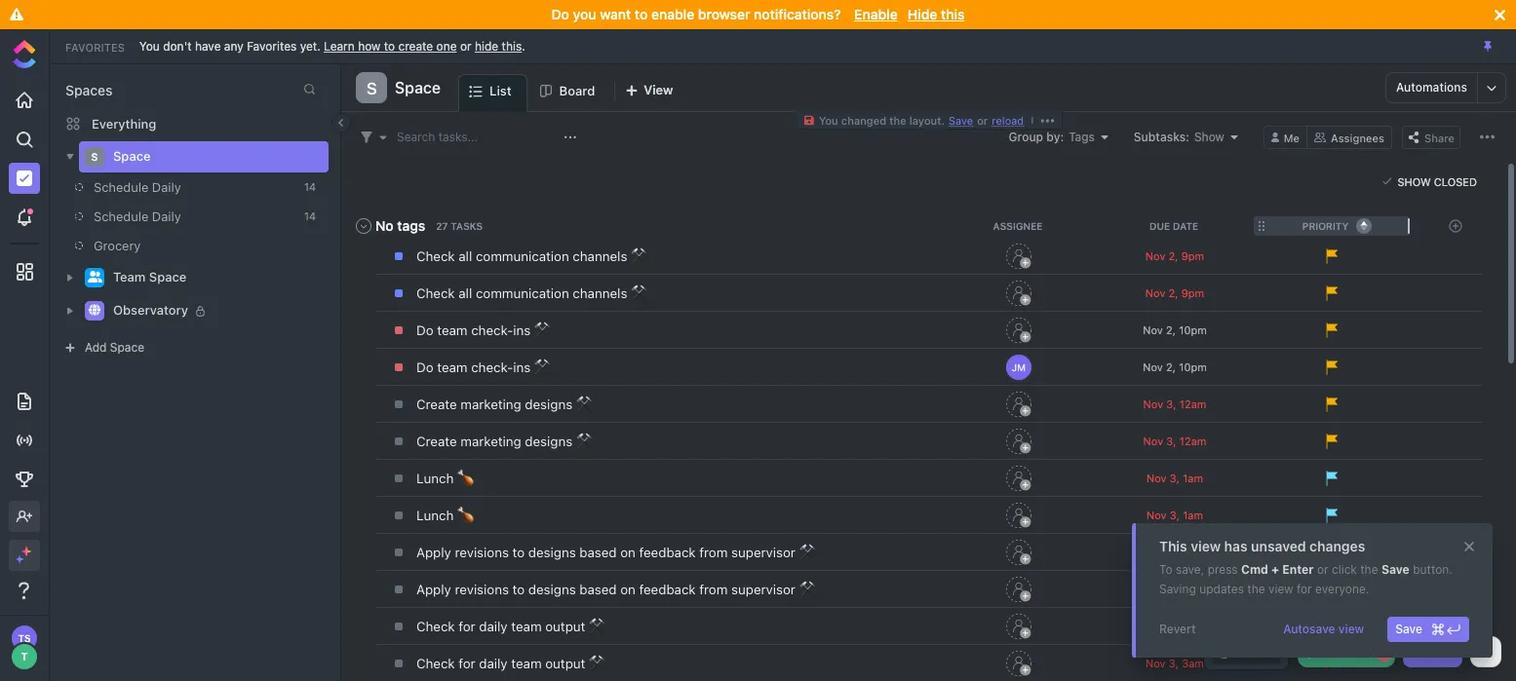 Task type: locate. For each thing, give the bounding box(es) containing it.
2 daily from the top
[[479, 656, 508, 672]]

schedule for 1st schedule daily link
[[94, 179, 149, 195]]

1 horizontal spatial favorites
[[247, 39, 297, 53]]

1 horizontal spatial show
[[1398, 175, 1432, 188]]

you changed the layout. save or reload
[[819, 114, 1024, 127]]

1 schedule daily from the top
[[94, 179, 181, 195]]

all
[[459, 249, 472, 264], [459, 286, 472, 301]]

0 vertical spatial from
[[700, 545, 728, 561]]

favorites up spaces
[[65, 40, 125, 53]]

0 vertical spatial 12
[[1180, 398, 1192, 410]]

0 horizontal spatial this
[[502, 39, 522, 53]]

save inside button
[[1396, 622, 1423, 637]]

1 vertical spatial for
[[459, 619, 476, 635]]

1 from from the top
[[700, 545, 728, 561]]

0 vertical spatial marketing
[[461, 397, 522, 413]]

1 vertical spatial revisions
[[455, 582, 509, 598]]

1 vertical spatial on
[[621, 582, 636, 598]]

0 vertical spatial do team check-ins ⚒️ link
[[412, 314, 936, 347]]

group
[[1009, 129, 1044, 144]]

0 vertical spatial based
[[580, 545, 617, 561]]

saving
[[1160, 582, 1197, 597]]

0 vertical spatial revisions
[[455, 545, 509, 561]]

2 revisions from the top
[[455, 582, 509, 598]]

or left the click
[[1318, 563, 1329, 577]]

daily up the 'grocery' link
[[152, 209, 181, 224]]

1 vertical spatial create marketing designs ⚒️ link
[[412, 425, 936, 458]]

1 vertical spatial apply revisions to designs based on feedback from supervisor ⚒️
[[417, 582, 816, 598]]

save button
[[945, 114, 978, 127]]

hide
[[475, 39, 499, 53]]

check for daily team output ⚒️ link
[[412, 611, 936, 644], [412, 648, 936, 681]]

0 horizontal spatial the
[[890, 114, 907, 127]]

2 vertical spatial save
[[1396, 622, 1423, 637]]

save down button.
[[1396, 622, 1423, 637]]

on for 1st 'apply revisions to designs based on feedback from supervisor ⚒️' link from the bottom of the page
[[621, 582, 636, 598]]

9 for 2nd check all communication channels ⚒️ link
[[1182, 286, 1189, 299]]

favorites right any
[[247, 39, 297, 53]]

space down create in the top of the page
[[395, 79, 441, 97]]

1 on from the top
[[621, 545, 636, 561]]

2 daily from the top
[[152, 209, 181, 224]]

1 create marketing designs ⚒️ from the top
[[417, 397, 593, 413]]

schedule daily for 1st schedule daily link
[[94, 179, 181, 195]]

schedule daily
[[94, 179, 181, 195], [94, 209, 181, 224]]

1 vertical spatial lunch 🍗 link
[[412, 499, 936, 533]]

1 vertical spatial all
[[459, 286, 472, 301]]

nov
[[1146, 249, 1166, 262], [1146, 286, 1166, 299], [1143, 323, 1164, 336], [1143, 360, 1164, 373], [1144, 398, 1164, 410], [1144, 435, 1164, 447], [1147, 472, 1167, 484], [1147, 509, 1167, 521]]

save inside the this view has unsaved changes to save, press cmd + enter or click the save button. saving updates the view for everyone.
[[1382, 563, 1410, 577]]

14 for 1st schedule daily link
[[304, 180, 316, 193]]

1 apply from the top
[[417, 545, 451, 561]]

2 14 from the top
[[304, 210, 316, 222]]

designs
[[525, 397, 573, 413], [525, 434, 573, 450], [529, 545, 576, 561], [529, 582, 576, 598]]

feedback for second 'apply revisions to designs based on feedback from supervisor ⚒️' link from the bottom
[[640, 545, 696, 561]]

marketing
[[461, 397, 522, 413], [461, 434, 522, 450]]

0 vertical spatial nov 3 , 1 am
[[1147, 472, 1204, 484]]

1 lunch from the top
[[417, 471, 454, 487]]

layout.
[[910, 114, 945, 127]]

check all communication channels ⚒️ for 2nd check all communication channels ⚒️ link
[[417, 286, 648, 301]]

2 schedule daily from the top
[[94, 209, 181, 224]]

0 vertical spatial communication
[[476, 249, 569, 264]]

0 vertical spatial supervisor
[[732, 545, 796, 561]]

1 vertical spatial check for daily team output ⚒️
[[417, 656, 606, 672]]

0 vertical spatial lunch
[[417, 471, 454, 487]]

view for this
[[1191, 538, 1221, 555]]

0 vertical spatial check all communication channels ⚒️
[[417, 249, 648, 264]]

save left button.
[[1382, 563, 1410, 577]]

1 check all communication channels ⚒️ from the top
[[417, 249, 648, 264]]

view up '410:25:15' on the bottom
[[1339, 622, 1365, 637]]

automations
[[1397, 80, 1468, 95]]

show right subtasks:
[[1195, 129, 1225, 144]]

do you want to enable browser notifications? enable hide this
[[552, 6, 965, 22]]

revisions for second 'apply revisions to designs based on feedback from supervisor ⚒️' link from the bottom
[[455, 545, 509, 561]]

globe image
[[89, 305, 100, 316]]

2 apply from the top
[[417, 582, 451, 598]]

supervisor
[[732, 545, 796, 561], [732, 582, 796, 598]]

yet.
[[300, 39, 321, 53]]

revisions
[[455, 545, 509, 561], [455, 582, 509, 598]]

1 vertical spatial nov 2 , 9 pm
[[1146, 286, 1205, 299]]

1 vertical spatial apply revisions to designs based on feedback from supervisor ⚒️ link
[[412, 574, 936, 607]]

closed
[[1435, 175, 1478, 188]]

1 feedback from the top
[[640, 545, 696, 561]]

2 marketing from the top
[[461, 434, 522, 450]]

spaces link
[[50, 82, 113, 99]]

2 check all communication channels ⚒️ from the top
[[417, 286, 648, 301]]

0 vertical spatial nov 2 , 10 pm
[[1143, 323, 1207, 336]]

0 vertical spatial apply revisions to designs based on feedback from supervisor ⚒️
[[417, 545, 816, 561]]

the
[[890, 114, 907, 127], [1361, 563, 1379, 577], [1248, 582, 1266, 597]]

1 🍗 from the top
[[458, 471, 474, 487]]

or for have
[[460, 39, 472, 53]]

lunch for first the lunch 🍗 link from the bottom
[[417, 508, 454, 524]]

2 based from the top
[[580, 582, 617, 598]]

task
[[1430, 645, 1455, 659]]

nov 3 , 12 am
[[1144, 398, 1207, 410], [1144, 435, 1207, 447]]

communication for 2nd check all communication channels ⚒️ link
[[476, 286, 569, 301]]

9 for 2nd check all communication channels ⚒️ link from the bottom of the page
[[1182, 249, 1189, 262]]

1 vertical spatial the
[[1361, 563, 1379, 577]]

for inside the this view has unsaved changes to save, press cmd + enter or click the save button. saving updates the view for everyone.
[[1297, 582, 1313, 597]]

1 nov 2 , 10 pm from the top
[[1143, 323, 1207, 336]]

space
[[395, 79, 441, 97], [113, 148, 151, 164], [149, 269, 187, 285], [110, 340, 144, 355]]

this
[[1160, 538, 1188, 555]]

1 do team check-ins ⚒️ link from the top
[[412, 314, 936, 347]]

0 vertical spatial check-
[[471, 323, 513, 338]]

do
[[552, 6, 570, 22], [417, 323, 434, 338], [417, 360, 434, 376]]

learn
[[324, 39, 355, 53]]

board
[[559, 83, 595, 98]]

0 vertical spatial apply revisions to designs based on feedback from supervisor ⚒️ link
[[412, 537, 936, 570]]

1 vertical spatial nov 3 , 1 am
[[1147, 509, 1204, 521]]

2 lunch 🍗 from the top
[[417, 508, 474, 524]]

0 vertical spatial output
[[546, 619, 586, 635]]

410:25:15
[[1317, 646, 1375, 661]]

save right layout.
[[949, 114, 974, 127]]

hide this link
[[475, 39, 522, 53]]

1 vertical spatial 10
[[1180, 360, 1191, 373]]

2 feedback from the top
[[640, 582, 696, 598]]

tags
[[397, 217, 426, 234]]

2 nov 2 , 9 pm from the top
[[1146, 286, 1205, 299]]

view down +
[[1269, 582, 1294, 597]]

you left don't
[[139, 39, 160, 53]]

0 horizontal spatial you
[[139, 39, 160, 53]]

team
[[113, 269, 146, 285]]

1 vertical spatial lunch
[[417, 508, 454, 524]]

nov 2 , 9 pm for 2nd check all communication channels ⚒️ link
[[1146, 286, 1205, 299]]

1 vertical spatial do team check-ins ⚒️
[[417, 360, 551, 376]]

from for 1st 'apply revisions to designs based on feedback from supervisor ⚒️' link from the bottom of the page
[[700, 582, 728, 598]]

check- for 2nd do team check-ins ⚒️ link from the bottom
[[471, 323, 513, 338]]

do team check-ins ⚒️ link
[[412, 314, 936, 347], [412, 351, 936, 384]]

1 all from the top
[[459, 249, 472, 264]]

channels
[[573, 249, 628, 264], [573, 286, 628, 301]]

add space
[[85, 340, 144, 355]]

3 check from the top
[[417, 619, 455, 635]]

1 lunch 🍗 link from the top
[[412, 462, 936, 496]]

2 horizontal spatial view
[[1339, 622, 1365, 637]]

0 vertical spatial create
[[417, 397, 457, 413]]

team space
[[113, 269, 187, 285]]

2 nov 3 , 1 am from the top
[[1147, 509, 1204, 521]]

2 horizontal spatial or
[[1318, 563, 1329, 577]]

2 lunch from the top
[[417, 508, 454, 524]]

or
[[460, 39, 472, 53], [978, 114, 988, 127], [1318, 563, 1329, 577]]

all for 2nd check all communication channels ⚒️ link
[[459, 286, 472, 301]]

1 12 from the top
[[1180, 398, 1192, 410]]

2 on from the top
[[621, 582, 636, 598]]

search tasks...
[[397, 129, 478, 144]]

1 14 from the top
[[304, 180, 316, 193]]

nov 2 , 9 pm for 2nd check all communication channels ⚒️ link from the bottom of the page
[[1146, 249, 1205, 262]]

hide
[[908, 6, 938, 22]]

1 vertical spatial 9
[[1182, 286, 1189, 299]]

schedule daily link up grocery
[[49, 202, 297, 231]]

supervisor for second 'apply revisions to designs based on feedback from supervisor ⚒️' link from the bottom
[[732, 545, 796, 561]]

2 output from the top
[[546, 656, 586, 672]]

team space link
[[113, 262, 316, 294]]

the left layout.
[[890, 114, 907, 127]]

apply for 1st 'apply revisions to designs based on feedback from supervisor ⚒️' link from the bottom of the page
[[417, 582, 451, 598]]

1 do team check-ins ⚒️ from the top
[[417, 323, 551, 338]]

1 vertical spatial nov 2 , 10 pm
[[1143, 360, 1207, 373]]

pm for 1st do team check-ins ⚒️ link from the bottom
[[1191, 360, 1207, 373]]

2 check- from the top
[[471, 360, 513, 376]]

assignees button
[[1308, 125, 1393, 149]]

check all communication channels ⚒️
[[417, 249, 648, 264], [417, 286, 648, 301]]

1 daily from the top
[[152, 179, 181, 195]]

1 vertical spatial check all communication channels ⚒️
[[417, 286, 648, 301]]

feedback for 1st 'apply revisions to designs based on feedback from supervisor ⚒️' link from the bottom of the page
[[640, 582, 696, 598]]

2 schedule from the top
[[94, 209, 149, 224]]

1 channels from the top
[[573, 249, 628, 264]]

2 communication from the top
[[476, 286, 569, 301]]

0 vertical spatial schedule daily
[[94, 179, 181, 195]]

1 apply revisions to designs based on feedback from supervisor ⚒️ link from the top
[[412, 537, 936, 570]]

2 channels from the top
[[573, 286, 628, 301]]

create marketing designs ⚒️
[[417, 397, 593, 413], [417, 434, 593, 450]]

tasks
[[451, 220, 483, 232]]

show closed
[[1398, 175, 1478, 188]]

2 9 from the top
[[1182, 286, 1189, 299]]

1 vertical spatial save
[[1382, 563, 1410, 577]]

0 vertical spatial or
[[460, 39, 472, 53]]

1 vertical spatial 1
[[1183, 509, 1188, 521]]

1 vertical spatial or
[[978, 114, 988, 127]]

1 horizontal spatial you
[[819, 114, 839, 127]]

1 supervisor from the top
[[732, 545, 796, 561]]

1 vertical spatial feedback
[[640, 582, 696, 598]]

1 vertical spatial create
[[417, 434, 457, 450]]

view inside button
[[1339, 622, 1365, 637]]

do for 2nd do team check-ins ⚒️ link from the bottom
[[417, 323, 434, 338]]

0 horizontal spatial view
[[1191, 538, 1221, 555]]

0 vertical spatial schedule
[[94, 179, 149, 195]]

channels for 2nd check all communication channels ⚒️ link
[[573, 286, 628, 301]]

2 lunch 🍗 link from the top
[[412, 499, 936, 533]]

you
[[573, 6, 597, 22]]

daily down space link
[[152, 179, 181, 195]]

schedule for 2nd schedule daily link from the top of the page
[[94, 209, 149, 224]]

1 communication from the top
[[476, 249, 569, 264]]

have
[[195, 39, 221, 53]]

view settings image
[[1481, 130, 1495, 144]]

feedback
[[640, 545, 696, 561], [640, 582, 696, 598]]

2 from from the top
[[700, 582, 728, 598]]

1 nov 2 , 9 pm from the top
[[1146, 249, 1205, 262]]

2 nov 2 , 10 pm from the top
[[1143, 360, 1207, 373]]

1 vertical spatial lunch 🍗
[[417, 508, 474, 524]]

the right the click
[[1361, 563, 1379, 577]]

0 vertical spatial apply
[[417, 545, 451, 561]]

share
[[1425, 131, 1455, 144]]

the down cmd
[[1248, 582, 1266, 597]]

🍗 for first the lunch 🍗 link from the bottom
[[458, 508, 474, 524]]

1 vertical spatial supervisor
[[732, 582, 796, 598]]

0 vertical spatial nov 2 , 9 pm
[[1146, 249, 1205, 262]]

2 vertical spatial or
[[1318, 563, 1329, 577]]

1 vertical spatial nov 3 , 12 am
[[1144, 435, 1207, 447]]

everything
[[92, 116, 156, 131]]

1 horizontal spatial the
[[1248, 582, 1266, 597]]

priority
[[1303, 220, 1349, 232]]

2 vertical spatial the
[[1248, 582, 1266, 597]]

daily for 1st schedule daily link
[[152, 179, 181, 195]]

1 vertical spatial 14
[[304, 210, 316, 222]]

communication for 2nd check all communication channels ⚒️ link from the bottom of the page
[[476, 249, 569, 264]]

0 vertical spatial nov 3 , 12 am
[[1144, 398, 1207, 410]]

do team check-ins ⚒️
[[417, 323, 551, 338], [417, 360, 551, 376]]

2 🍗 from the top
[[458, 508, 474, 524]]

view up the save,
[[1191, 538, 1221, 555]]

0 vertical spatial feedback
[[640, 545, 696, 561]]

1 vertical spatial show
[[1398, 175, 1432, 188]]

2 check from the top
[[417, 286, 455, 301]]

schedule
[[94, 179, 149, 195], [94, 209, 149, 224]]

or left reload
[[978, 114, 988, 127]]

1 vertical spatial channels
[[573, 286, 628, 301]]

1 9 from the top
[[1182, 249, 1189, 262]]

create marketing designs ⚒️ link
[[412, 388, 936, 421], [412, 425, 936, 458]]

2 apply revisions to designs based on feedback from supervisor ⚒️ from the top
[[417, 582, 816, 598]]

0 vertical spatial create marketing designs ⚒️
[[417, 397, 593, 413]]

ts
[[18, 633, 31, 645]]

1 vertical spatial do team check-ins ⚒️ link
[[412, 351, 936, 384]]

pm for 2nd check all communication channels ⚒️ link
[[1189, 286, 1205, 299]]

check all communication channels ⚒️ for 2nd check all communication channels ⚒️ link from the bottom of the page
[[417, 249, 648, 264]]

team
[[437, 323, 468, 338], [437, 360, 468, 376], [511, 619, 542, 635], [511, 656, 542, 672]]

revert
[[1160, 622, 1197, 637]]

1 horizontal spatial this
[[941, 6, 965, 22]]

2 do team check-ins ⚒️ from the top
[[417, 360, 551, 376]]

1 nov 3 , 12 am from the top
[[1144, 398, 1207, 410]]

1 ins from the top
[[513, 323, 531, 338]]

Search tasks... text field
[[397, 123, 559, 151]]

ts t
[[18, 633, 31, 663]]

1 check for daily team output ⚒️ link from the top
[[412, 611, 936, 644]]

1 vertical spatial daily
[[479, 656, 508, 672]]

1 revisions from the top
[[455, 545, 509, 561]]

1 vertical spatial you
[[819, 114, 839, 127]]

1 based from the top
[[580, 545, 617, 561]]

2 schedule daily link from the top
[[49, 202, 297, 231]]

show left closed
[[1398, 175, 1432, 188]]

27
[[436, 220, 448, 232]]

1 vertical spatial schedule
[[94, 209, 149, 224]]

0 vertical spatial you
[[139, 39, 160, 53]]

apply
[[417, 545, 451, 561], [417, 582, 451, 598]]

1 check from the top
[[417, 249, 455, 264]]

space down the 'grocery' link
[[149, 269, 187, 285]]

priority button
[[1254, 219, 1411, 234]]

2 all from the top
[[459, 286, 472, 301]]

or right one
[[460, 39, 472, 53]]

14
[[304, 180, 316, 193], [304, 210, 316, 222]]

1 vertical spatial 🍗
[[458, 508, 474, 524]]

0 vertical spatial 10
[[1180, 323, 1191, 336]]

1 vertical spatial check for daily team output ⚒️ link
[[412, 648, 936, 681]]

0 vertical spatial ins
[[513, 323, 531, 338]]

1 vertical spatial check-
[[471, 360, 513, 376]]

2 do team check-ins ⚒️ link from the top
[[412, 351, 936, 384]]

2 supervisor from the top
[[732, 582, 796, 598]]

0 vertical spatial do team check-ins ⚒️
[[417, 323, 551, 338]]

you left changed
[[819, 114, 839, 127]]

3
[[1167, 398, 1174, 410], [1167, 435, 1174, 447], [1170, 472, 1177, 484], [1170, 509, 1177, 521]]

0 vertical spatial 14
[[304, 180, 316, 193]]

learn how to create one link
[[324, 39, 457, 53]]

0 vertical spatial 🍗
[[458, 471, 474, 487]]

sparkle svg 2 image
[[16, 556, 23, 563]]

1 schedule from the top
[[94, 179, 149, 195]]

0 horizontal spatial or
[[460, 39, 472, 53]]

0 vertical spatial 9
[[1182, 249, 1189, 262]]

0 vertical spatial lunch 🍗
[[417, 471, 474, 487]]

0 vertical spatial for
[[1297, 582, 1313, 597]]

0 vertical spatial on
[[621, 545, 636, 561]]

1 vertical spatial do
[[417, 323, 434, 338]]

1 nov 3 , 1 am from the top
[[1147, 472, 1204, 484]]

2 vertical spatial do
[[417, 360, 434, 376]]

pm for 2nd check all communication channels ⚒️ link from the bottom of the page
[[1189, 249, 1205, 262]]

0 vertical spatial 1
[[1183, 472, 1188, 484]]

space link
[[113, 141, 316, 173]]

user group image
[[87, 272, 102, 283]]

enable
[[855, 6, 898, 22]]

check for daily team output ⚒️
[[417, 619, 606, 635], [417, 656, 606, 672]]

schedule daily link
[[49, 173, 297, 202], [49, 202, 297, 231]]

2 horizontal spatial the
[[1361, 563, 1379, 577]]

check all communication channels ⚒️ link
[[412, 240, 936, 273], [412, 277, 936, 310]]

2 nov 3 , 12 am from the top
[[1144, 435, 1207, 447]]

channels for 2nd check all communication channels ⚒️ link from the bottom of the page
[[573, 249, 628, 264]]

1 check- from the top
[[471, 323, 513, 338]]

0 vertical spatial daily
[[479, 619, 508, 635]]

or inside the this view has unsaved changes to save, press cmd + enter or click the save button. saving updates the view for everyone.
[[1318, 563, 1329, 577]]

1 vertical spatial this
[[502, 39, 522, 53]]

apply revisions to designs based on feedback from supervisor ⚒️ link
[[412, 537, 936, 570], [412, 574, 936, 607]]

9
[[1182, 249, 1189, 262], [1182, 286, 1189, 299]]

group by: tags
[[1009, 129, 1095, 144]]

schedule daily link up the 'grocery' link
[[49, 173, 297, 202]]

lunch for 2nd the lunch 🍗 link from the bottom
[[417, 471, 454, 487]]

1 create marketing designs ⚒️ link from the top
[[412, 388, 936, 421]]

1 vertical spatial from
[[700, 582, 728, 598]]

2 vertical spatial view
[[1339, 622, 1365, 637]]

check-
[[471, 323, 513, 338], [471, 360, 513, 376]]

10
[[1180, 323, 1191, 336], [1180, 360, 1191, 373]]



Task type: vqa. For each thing, say whether or not it's contained in the screenshot.
the top @mentions
no



Task type: describe. For each thing, give the bounding box(es) containing it.
14 for 2nd schedule daily link from the top of the page
[[304, 210, 316, 222]]

2 12 from the top
[[1180, 435, 1192, 447]]

0 vertical spatial do
[[552, 6, 570, 22]]

automations button
[[1387, 73, 1478, 102]]

everyone.
[[1316, 582, 1370, 597]]

no
[[376, 217, 394, 234]]

subtasks: show
[[1134, 129, 1225, 144]]

apply for second 'apply revisions to designs based on feedback from supervisor ⚒️' link from the bottom
[[417, 545, 451, 561]]

notifications?
[[754, 6, 841, 22]]

changed
[[842, 114, 887, 127]]

cmd
[[1242, 563, 1269, 577]]

1 horizontal spatial or
[[978, 114, 988, 127]]

supervisor for 1st 'apply revisions to designs based on feedback from supervisor ⚒️' link from the bottom of the page
[[732, 582, 796, 598]]

due date button
[[1098, 220, 1254, 232]]

no tags
[[376, 217, 426, 234]]

0 vertical spatial save
[[949, 114, 974, 127]]

1 check for daily team output ⚒️ from the top
[[417, 619, 606, 635]]

t
[[21, 651, 28, 663]]

save,
[[1176, 563, 1205, 577]]

date
[[1173, 220, 1199, 232]]

board link
[[559, 74, 603, 111]]

space inside button
[[395, 79, 441, 97]]

sparkle svg 1 image
[[21, 547, 31, 557]]

show inside button
[[1398, 175, 1432, 188]]

updates
[[1200, 582, 1245, 597]]

1 create from the top
[[417, 397, 457, 413]]

revert button
[[1152, 617, 1204, 643]]

2 ins from the top
[[513, 360, 531, 376]]

space button
[[387, 66, 441, 109]]

changes
[[1310, 538, 1366, 555]]

🍗 for 2nd the lunch 🍗 link from the bottom
[[458, 471, 474, 487]]

2 create from the top
[[417, 434, 457, 450]]

revisions for 1st 'apply revisions to designs based on feedback from supervisor ⚒️' link from the bottom of the page
[[455, 582, 509, 598]]

autosave view button
[[1276, 617, 1373, 643]]

or for has
[[1318, 563, 1329, 577]]

0 vertical spatial show
[[1195, 129, 1225, 144]]

1 10 from the top
[[1180, 323, 1191, 336]]

by:
[[1047, 129, 1064, 144]]

you for you don't have any favorites yet. learn how to create one or hide this .
[[139, 39, 160, 53]]

share button
[[1403, 125, 1461, 149]]

subtasks:
[[1134, 129, 1190, 144]]

1 1 from the top
[[1183, 472, 1188, 484]]

has
[[1225, 538, 1248, 555]]

assignee button
[[942, 220, 1098, 232]]

list
[[490, 83, 512, 99]]

1 apply revisions to designs based on feedback from supervisor ⚒️ from the top
[[417, 545, 816, 561]]

due
[[1150, 220, 1171, 232]]

browser
[[698, 6, 751, 22]]

0 horizontal spatial favorites
[[65, 40, 125, 53]]

jm button
[[1005, 353, 1034, 382]]

grocery link
[[49, 231, 297, 260]]

how
[[358, 39, 381, 53]]

2 10 from the top
[[1180, 360, 1191, 373]]

2 check for daily team output ⚒️ from the top
[[417, 656, 606, 672]]

click
[[1332, 563, 1358, 577]]

1 check all communication channels ⚒️ link from the top
[[412, 240, 936, 273]]

don't
[[163, 39, 192, 53]]

daily for 2nd schedule daily link from the top of the page
[[152, 209, 181, 224]]

this view has unsaved changes to save, press cmd + enter or click the save button. saving updates the view for everyone.
[[1160, 538, 1453, 597]]

autosave
[[1284, 622, 1336, 637]]

jm
[[1012, 362, 1026, 374]]

any
[[224, 39, 244, 53]]

create
[[398, 39, 433, 53]]

0 vertical spatial the
[[890, 114, 907, 127]]

assignees
[[1332, 131, 1385, 144]]

1 daily from the top
[[479, 619, 508, 635]]

everything link
[[50, 108, 340, 139]]

from for second 'apply revisions to designs based on feedback from supervisor ⚒️' link from the bottom
[[700, 545, 728, 561]]

observatory link
[[113, 296, 316, 327]]

save button
[[1388, 617, 1470, 643]]

all for 2nd check all communication channels ⚒️ link from the bottom of the page
[[459, 249, 472, 264]]

search
[[397, 129, 435, 144]]

reload
[[992, 114, 1024, 127]]

due date
[[1150, 220, 1199, 232]]

space right the add
[[110, 340, 144, 355]]

you for you changed the layout. save or reload
[[819, 114, 839, 127]]

2 create marketing designs ⚒️ link from the top
[[412, 425, 936, 458]]

check- for 1st do team check-ins ⚒️ link from the bottom
[[471, 360, 513, 376]]

1 vertical spatial view
[[1269, 582, 1294, 597]]

1 schedule daily link from the top
[[49, 173, 297, 202]]

want
[[600, 6, 631, 22]]

1 output from the top
[[546, 619, 586, 635]]

+
[[1272, 563, 1280, 577]]

view settings element
[[1476, 125, 1500, 149]]

press
[[1208, 563, 1239, 577]]

me button
[[1264, 125, 1308, 149]]

grocery
[[94, 238, 141, 254]]

2 check for daily team output ⚒️ link from the top
[[412, 648, 936, 681]]

view button
[[617, 74, 682, 112]]

do for 1st do team check-ins ⚒️ link from the bottom
[[417, 360, 434, 376]]

1 lunch 🍗 from the top
[[417, 471, 474, 487]]

tasks...
[[439, 129, 478, 144]]

space down everything
[[113, 148, 151, 164]]

unsaved
[[1252, 538, 1307, 555]]

.
[[522, 39, 526, 53]]

schedule daily for 2nd schedule daily link from the top of the page
[[94, 209, 181, 224]]

enable
[[652, 6, 695, 22]]

2 vertical spatial for
[[459, 656, 476, 672]]

2 check all communication channels ⚒️ link from the top
[[412, 277, 936, 310]]

4 check from the top
[[417, 656, 455, 672]]

on for second 'apply revisions to designs based on feedback from supervisor ⚒️' link from the bottom
[[621, 545, 636, 561]]

enter
[[1283, 563, 1314, 577]]

one
[[437, 39, 457, 53]]

27 tasks button
[[433, 220, 490, 232]]

view for autosave
[[1339, 622, 1365, 637]]

27 tasks
[[436, 220, 483, 232]]

tags
[[1069, 129, 1095, 144]]

2 create marketing designs ⚒️ from the top
[[417, 434, 593, 450]]

list link
[[490, 75, 520, 111]]

add
[[85, 340, 107, 355]]

assignee
[[994, 220, 1043, 232]]

2 apply revisions to designs based on feedback from supervisor ⚒️ link from the top
[[412, 574, 936, 607]]

spaces
[[65, 82, 113, 99]]

show closed button
[[1379, 172, 1483, 191]]

you don't have any favorites yet. learn how to create one or hide this .
[[139, 39, 526, 53]]

1 marketing from the top
[[461, 397, 522, 413]]

observatory
[[113, 303, 188, 318]]

2 1 from the top
[[1183, 509, 1188, 521]]

me
[[1284, 131, 1300, 144]]



